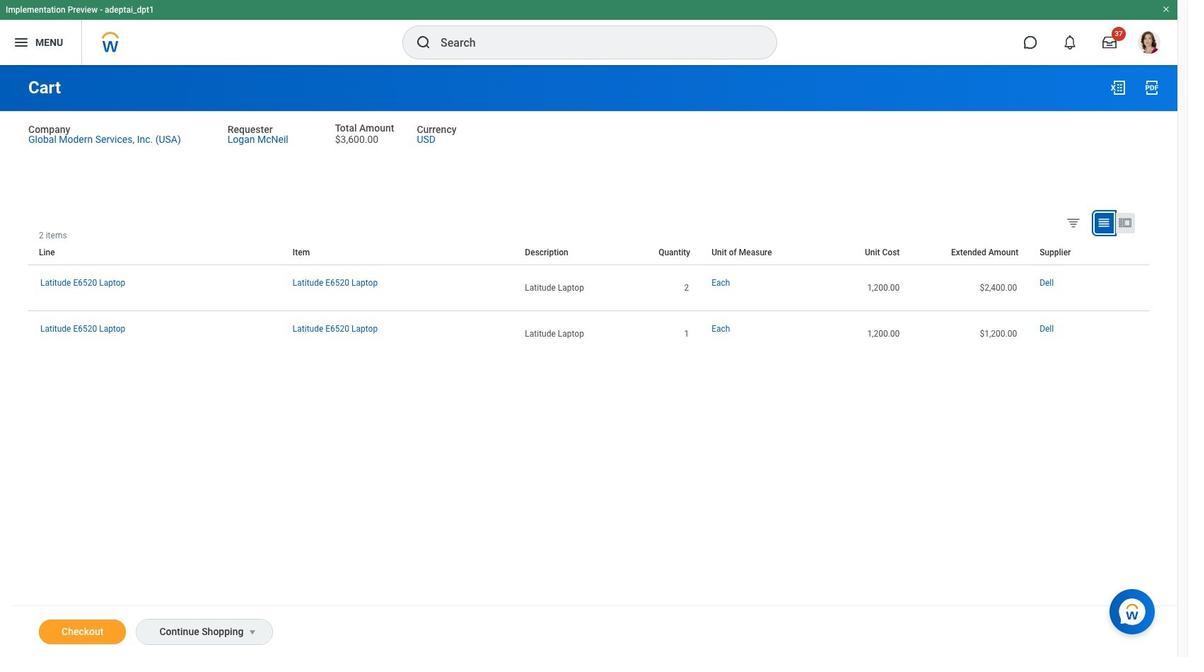 Task type: vqa. For each thing, say whether or not it's contained in the screenshot.
Change Selection Image on the top left
no



Task type: describe. For each thing, give the bounding box(es) containing it.
export to excel image
[[1110, 79, 1127, 96]]

search image
[[415, 34, 432, 51]]

toggle to grid view image
[[1097, 216, 1111, 230]]

view printable version (pdf) image
[[1144, 79, 1161, 96]]

caret down image
[[244, 627, 261, 638]]

Toggle to List Detail view radio
[[1116, 213, 1135, 233]]

Toggle to Grid view radio
[[1095, 213, 1114, 233]]



Task type: locate. For each thing, give the bounding box(es) containing it.
profile logan mcneil image
[[1138, 31, 1161, 57]]

justify image
[[13, 34, 30, 51]]

option group
[[1063, 212, 1146, 236]]

toolbar
[[1139, 230, 1149, 240]]

notifications large image
[[1063, 35, 1077, 50]]

banner
[[0, 0, 1178, 65]]

Search Workday  search field
[[441, 27, 748, 58]]

toggle to list detail view image
[[1118, 216, 1132, 230]]

select to filter grid data image
[[1066, 215, 1081, 230]]

main content
[[0, 65, 1178, 657]]

close environment banner image
[[1162, 5, 1171, 13]]

inbox large image
[[1103, 35, 1117, 50]]



